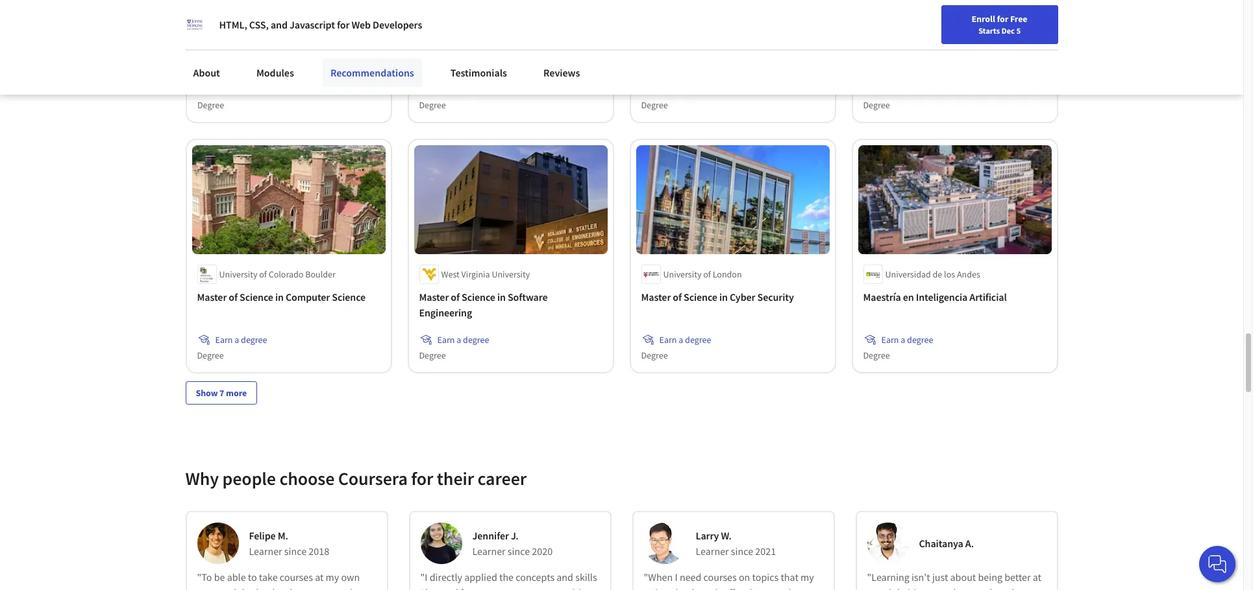 Task type: locate. For each thing, give the bounding box(es) containing it.
computer
[[286, 40, 330, 53], [962, 40, 1006, 53], [286, 291, 330, 304]]

more inside "learning isn't just about being better at your job: it's so much more than that
[[961, 587, 984, 591]]

0 horizontal spatial since
[[284, 545, 307, 558]]

1 vertical spatial master of science in computer science
[[197, 291, 366, 304]]

1 horizontal spatial engineering
[[641, 56, 694, 69]]

master of science in computer science link up modules "link"
[[197, 39, 380, 55]]

degree for university of colorado boulder
[[241, 334, 267, 346]]

3 since from the left
[[731, 545, 753, 558]]

of left london
[[703, 269, 711, 280]]

felipe m. learner since 2018
[[249, 530, 329, 558]]

degree
[[197, 99, 224, 111], [419, 99, 446, 111], [641, 99, 668, 111], [863, 99, 890, 111], [197, 350, 224, 361], [419, 350, 446, 361], [641, 350, 668, 361], [863, 350, 890, 361]]

earn a degree down modules
[[215, 84, 267, 95]]

than
[[986, 587, 1006, 591]]

0 horizontal spatial and
[[220, 587, 236, 591]]

earn a degree for university of london
[[659, 334, 711, 346]]

0 horizontal spatial at
[[315, 571, 324, 584]]

in left data
[[719, 40, 728, 53]]

computer down boulder
[[286, 291, 330, 304]]

a for birla institute of technology & science, pilani
[[901, 84, 905, 95]]

0 vertical spatial master of science in computer science
[[197, 40, 366, 53]]

so
[[922, 587, 932, 591]]

my down applied
[[483, 587, 497, 591]]

i down '"i'
[[420, 587, 423, 591]]

science left data
[[684, 40, 717, 53]]

a up show 7 more button
[[235, 334, 239, 346]]

1 vertical spatial coursera
[[748, 587, 787, 591]]

in down career
[[951, 40, 960, 53]]

and left skills
[[557, 571, 573, 584]]

at inside "learning isn't just about being better at your job: it's so much more than that
[[1033, 571, 1042, 584]]

more down "about"
[[961, 587, 984, 591]]

new
[[921, 15, 938, 27]]

master of science in computer science
[[197, 40, 366, 53], [197, 291, 366, 304]]

1 vertical spatial engineering
[[419, 306, 472, 319]]

degree for west virginia university
[[419, 350, 446, 361]]

my
[[326, 571, 339, 584], [801, 571, 814, 584], [483, 587, 497, 591]]

0 horizontal spatial engineering
[[419, 306, 472, 319]]

science up testimonials link
[[462, 40, 495, 53]]

science down virginia
[[462, 291, 495, 304]]

earn a degree
[[215, 84, 267, 95], [437, 84, 489, 95], [659, 84, 711, 95], [881, 84, 933, 95], [215, 334, 267, 346], [437, 334, 489, 346], [659, 334, 711, 346], [881, 334, 933, 346]]

skills
[[575, 571, 597, 584]]

choose
[[279, 467, 335, 491]]

earn a degree down en
[[881, 334, 933, 346]]

my inside "to be able to take courses at my own pace and rhythm has been an amazin
[[326, 571, 339, 584]]

2018
[[309, 545, 329, 558]]

for up dec
[[997, 13, 1009, 25]]

since inside felipe m. learner since 2018
[[284, 545, 307, 558]]

1 an from the left
[[314, 587, 324, 591]]

earn for west virginia university
[[437, 334, 455, 346]]

learner for felipe
[[249, 545, 282, 558]]

of
[[938, 18, 946, 30], [229, 40, 238, 53], [451, 40, 460, 53], [673, 40, 682, 53], [905, 40, 913, 53], [259, 269, 267, 280], [703, 269, 711, 280], [229, 291, 238, 304], [451, 291, 460, 304], [673, 291, 682, 304]]

concepts
[[516, 571, 555, 584]]

at down 2018
[[315, 571, 324, 584]]

earn a degree for universidad de los andes
[[881, 334, 933, 346]]

1 horizontal spatial an
[[545, 587, 556, 591]]

earn a degree down bachelor
[[881, 84, 933, 95]]

master inside master of science in data analytics engineering
[[641, 40, 671, 53]]

"to
[[197, 571, 212, 584]]

2 horizontal spatial learner
[[696, 545, 729, 558]]

None search field
[[185, 8, 497, 34]]

chaitanya
[[919, 537, 963, 550]]

of left data
[[673, 40, 682, 53]]

at right the better
[[1033, 571, 1042, 584]]

since for w.
[[731, 545, 753, 558]]

collection element
[[178, 0, 1066, 426]]

learner inside larry w. learner since 2021
[[696, 545, 729, 558]]

science down web
[[332, 40, 366, 53]]

has
[[272, 587, 288, 591]]

in left software at left
[[497, 291, 506, 304]]

1 vertical spatial and
[[557, 571, 573, 584]]

0 horizontal spatial courses
[[280, 571, 313, 584]]

university up software at left
[[492, 269, 530, 280]]

inteligencia
[[916, 291, 968, 304]]

the
[[499, 571, 514, 584]]

2 learner from the left
[[472, 545, 506, 558]]

chaitanya a.
[[919, 537, 974, 550]]

for inside the enroll for free starts dec 5
[[997, 13, 1009, 25]]

technology
[[948, 18, 992, 30]]

computer for university
[[286, 40, 330, 53]]

1 learner from the left
[[249, 545, 282, 558]]

at
[[315, 571, 324, 584], [1033, 571, 1042, 584]]

1 vertical spatial more
[[961, 587, 984, 591]]

in for birla institute of technology & science, pilani
[[951, 40, 960, 53]]

0 vertical spatial coursera
[[338, 467, 408, 491]]

1 horizontal spatial my
[[483, 587, 497, 591]]

2 horizontal spatial and
[[557, 571, 573, 584]]

and inside "i directly applied the concepts and skills i learned from my courses to an excitin
[[557, 571, 573, 584]]

more right 7
[[226, 387, 247, 399]]

coursera
[[338, 467, 408, 491], [748, 587, 787, 591]]

recommendations link
[[323, 58, 422, 87]]

for left their
[[411, 467, 433, 491]]

degree for university of london
[[641, 350, 668, 361]]

learner inside felipe m. learner since 2018
[[249, 545, 282, 558]]

job:
[[889, 587, 906, 591]]

2 an from the left
[[545, 587, 556, 591]]

computer inside "link"
[[962, 40, 1006, 53]]

1 vertical spatial i
[[420, 587, 423, 591]]

find your new career
[[883, 15, 964, 27]]

earn a degree down master of science in cyber security
[[659, 334, 711, 346]]

"i
[[420, 571, 428, 584]]

1 horizontal spatial learner
[[472, 545, 506, 558]]

earn a degree down master of science in data analytics engineering
[[659, 84, 711, 95]]

earn a degree up 7
[[215, 334, 267, 346]]

birla
[[885, 18, 903, 30]]

learner down felipe
[[249, 545, 282, 558]]

courses down the
[[499, 587, 532, 591]]

computer down javascript
[[286, 40, 330, 53]]

learner for larry
[[696, 545, 729, 558]]

your right find
[[902, 15, 919, 27]]

of down institute
[[905, 40, 913, 53]]

degree for universidad de los andes
[[863, 350, 890, 361]]

modules
[[256, 66, 294, 79]]

a down en
[[901, 334, 905, 346]]

master of science in computer science up modules "link"
[[197, 40, 366, 53]]

an inside "to be able to take courses at my own pace and rhythm has been an amazin
[[314, 587, 324, 591]]

science down boulder
[[332, 291, 366, 304]]

0 vertical spatial engineering
[[641, 56, 694, 69]]

degree for university of colorado boulder
[[197, 350, 224, 361]]

master for university of london
[[641, 291, 671, 304]]

engineering
[[641, 56, 694, 69], [419, 306, 472, 319]]

west
[[441, 269, 460, 280]]

2 at from the left
[[1033, 571, 1042, 584]]

science inside master of science in software engineering
[[462, 291, 495, 304]]

learner
[[249, 545, 282, 558], [472, 545, 506, 558], [696, 545, 729, 558]]

and down able
[[220, 587, 236, 591]]

1 vertical spatial master of science in computer science link
[[197, 289, 380, 305]]

1 horizontal spatial and
[[271, 18, 288, 31]]

learner inside jennifer j. learner since 2020
[[472, 545, 506, 558]]

1 horizontal spatial more
[[961, 587, 984, 591]]

learner down jennifer
[[472, 545, 506, 558]]

about
[[950, 571, 976, 584]]

0 horizontal spatial an
[[314, 587, 324, 591]]

chat with us image
[[1207, 555, 1228, 575]]

1 at from the left
[[315, 571, 324, 584]]

for left web
[[337, 18, 350, 31]]

own
[[341, 571, 360, 584]]

my left own
[[326, 571, 339, 584]]

a for university of colorado boulder
[[235, 334, 239, 346]]

since inside larry w. learner since 2021
[[731, 545, 753, 558]]

being
[[978, 571, 1003, 584]]

since down j.
[[508, 545, 530, 558]]

a down bachelor
[[901, 84, 905, 95]]

degree down bachelor of science in computer science
[[907, 84, 933, 95]]

since down w.
[[731, 545, 753, 558]]

data
[[730, 40, 750, 53]]

1 horizontal spatial your
[[902, 15, 919, 27]]

0 horizontal spatial my
[[326, 571, 339, 584]]

2 master of science in computer science link from the top
[[197, 289, 380, 305]]

at for courses
[[315, 571, 324, 584]]

2 horizontal spatial since
[[731, 545, 753, 558]]

my right that
[[801, 571, 814, 584]]

a down master of science in software engineering
[[457, 334, 461, 346]]

universidad
[[885, 269, 931, 280]]

since for m.
[[284, 545, 307, 558]]

1 horizontal spatial at
[[1033, 571, 1042, 584]]

2 horizontal spatial courses
[[704, 571, 737, 584]]

3 learner from the left
[[696, 545, 729, 558]]

earn a degree for university of colorado boulder
[[215, 334, 267, 346]]

degree for ball state university
[[241, 84, 267, 95]]

testimonials link
[[443, 58, 515, 87]]

courses up been
[[280, 571, 313, 584]]

science down university of colorado boulder
[[240, 291, 273, 304]]

an down concepts
[[545, 587, 556, 591]]

of down west
[[451, 291, 460, 304]]

"when
[[644, 571, 673, 584]]

and right css,
[[271, 18, 288, 31]]

to down concepts
[[534, 587, 543, 591]]

and inside "to be able to take courses at my own pace and rhythm has been an amazin
[[220, 587, 236, 591]]

to up rhythm
[[248, 571, 257, 584]]

0 horizontal spatial to
[[248, 571, 257, 584]]

0 horizontal spatial i
[[420, 587, 423, 591]]

1 vertical spatial to
[[534, 587, 543, 591]]

earn a degree down master of science in software engineering
[[437, 334, 489, 346]]

degree down master of science in data analytics engineering
[[685, 84, 711, 95]]

master for west virginia university
[[419, 291, 449, 304]]

1 master of science in computer science link from the top
[[197, 39, 380, 55]]

and
[[271, 18, 288, 31], [557, 571, 573, 584], [220, 587, 236, 591]]

2021
[[755, 545, 776, 558]]

1 horizontal spatial i
[[675, 571, 678, 584]]

0 horizontal spatial your
[[867, 587, 887, 591]]

earn
[[215, 84, 233, 95], [437, 84, 455, 95], [659, 84, 677, 95], [881, 84, 899, 95], [215, 334, 233, 346], [437, 334, 455, 346], [659, 334, 677, 346], [881, 334, 899, 346]]

dec
[[1002, 25, 1015, 36]]

jennifer j. learner since 2020
[[472, 530, 553, 558]]

5
[[1016, 25, 1021, 36]]

degree down master of science in software engineering
[[463, 334, 489, 346]]

1 horizontal spatial to
[[534, 587, 543, 591]]

university
[[257, 18, 295, 30], [219, 269, 257, 280], [492, 269, 530, 280], [663, 269, 702, 280]]

at for better
[[1033, 571, 1042, 584]]

degree down en
[[907, 334, 933, 346]]

science inside master of science in data analytics engineering
[[684, 40, 717, 53]]

1 since from the left
[[284, 545, 307, 558]]

courses up offer,
[[704, 571, 737, 584]]

courses inside "when i need courses on topics that my university doesn't offer, coursera is on
[[704, 571, 737, 584]]

1 horizontal spatial for
[[411, 467, 433, 491]]

science down the university of london
[[684, 291, 717, 304]]

a for ball state university
[[235, 84, 239, 95]]

of down university of colorado boulder
[[229, 291, 238, 304]]

0 vertical spatial master of science in computer science link
[[197, 39, 380, 55]]

doesn't
[[689, 587, 721, 591]]

in up modules "link"
[[275, 40, 284, 53]]

an
[[314, 587, 324, 591], [545, 587, 556, 591]]

i inside "when i need courses on topics that my university doesn't offer, coursera is on
[[675, 571, 678, 584]]

1 horizontal spatial since
[[508, 545, 530, 558]]

an right been
[[314, 587, 324, 591]]

7
[[220, 387, 224, 399]]

in left information
[[497, 40, 506, 53]]

of right new
[[938, 18, 946, 30]]

at inside "to be able to take courses at my own pace and rhythm has been an amazin
[[315, 571, 324, 584]]

degree up show 7 more
[[241, 334, 267, 346]]

2 since from the left
[[508, 545, 530, 558]]

artificial
[[970, 291, 1007, 304]]

my inside "when i need courses on topics that my university doesn't offer, coursera is on
[[801, 571, 814, 584]]

a
[[235, 84, 239, 95], [457, 84, 461, 95], [679, 84, 683, 95], [901, 84, 905, 95], [235, 334, 239, 346], [457, 334, 461, 346], [679, 334, 683, 346], [901, 334, 905, 346]]

in inside master of science in software engineering
[[497, 291, 506, 304]]

a right the about link
[[235, 84, 239, 95]]

colorado
[[269, 269, 304, 280]]

2 horizontal spatial for
[[997, 13, 1009, 25]]

a down master of science in cyber security
[[679, 334, 683, 346]]

university right state
[[257, 18, 295, 30]]

london
[[713, 269, 742, 280]]

master of science in computer science down university of colorado boulder
[[197, 291, 366, 304]]

0 horizontal spatial for
[[337, 18, 350, 31]]

1 horizontal spatial coursera
[[748, 587, 787, 591]]

in left cyber at the right of the page
[[719, 291, 728, 304]]

of down 'html,'
[[229, 40, 238, 53]]

to
[[248, 571, 257, 584], [534, 587, 543, 591]]

learner down the larry
[[696, 545, 729, 558]]

0 horizontal spatial coursera
[[338, 467, 408, 491]]

a for west virginia university
[[457, 334, 461, 346]]

show 7 more
[[196, 387, 247, 399]]

more
[[226, 387, 247, 399], [961, 587, 984, 591]]

2 master of science in computer science from the top
[[197, 291, 366, 304]]

in down university of colorado boulder
[[275, 291, 284, 304]]

earn for birla institute of technology & science, pilani
[[881, 84, 899, 95]]

1 master of science in computer science from the top
[[197, 40, 366, 53]]

enroll for free starts dec 5
[[972, 13, 1028, 36]]

engineering inside master of science in data analytics engineering
[[641, 56, 694, 69]]

2 vertical spatial and
[[220, 587, 236, 591]]

a for universidad de los andes
[[901, 334, 905, 346]]

boulder
[[305, 269, 336, 280]]

my for at
[[326, 571, 339, 584]]

since down m.
[[284, 545, 307, 558]]

state
[[236, 18, 255, 30]]

master of science in computer science link down colorado
[[197, 289, 380, 305]]

a.
[[965, 537, 974, 550]]

0 vertical spatial i
[[675, 571, 678, 584]]

in for university of london
[[719, 291, 728, 304]]

english button
[[971, 0, 1049, 42]]

master inside master of science in software engineering
[[419, 291, 449, 304]]

since
[[284, 545, 307, 558], [508, 545, 530, 558], [731, 545, 753, 558]]

0 vertical spatial more
[[226, 387, 247, 399]]

of inside master of science in data analytics engineering
[[673, 40, 682, 53]]

in inside "link"
[[951, 40, 960, 53]]

career
[[939, 15, 964, 27]]

for
[[997, 13, 1009, 25], [337, 18, 350, 31], [411, 467, 433, 491]]

i left need
[[675, 571, 678, 584]]

en
[[903, 291, 914, 304]]

0 horizontal spatial more
[[226, 387, 247, 399]]

2 horizontal spatial my
[[801, 571, 814, 584]]

0 horizontal spatial learner
[[249, 545, 282, 558]]

courses
[[280, 571, 313, 584], [704, 571, 737, 584], [499, 587, 532, 591]]

people
[[222, 467, 276, 491]]

your down ""learning"
[[867, 587, 887, 591]]

enroll
[[972, 13, 995, 25]]

0 vertical spatial to
[[248, 571, 257, 584]]

master of science in computer science link for university
[[197, 39, 380, 55]]

since inside jennifer j. learner since 2020
[[508, 545, 530, 558]]

degree for west virginia university
[[463, 334, 489, 346]]

computer down starts
[[962, 40, 1006, 53]]

in for west virginia university
[[497, 291, 506, 304]]

master of science in computer science link
[[197, 39, 380, 55], [197, 289, 380, 305]]

1 horizontal spatial courses
[[499, 587, 532, 591]]

about link
[[185, 58, 228, 87]]

maestría en inteligencia artificial link
[[863, 289, 1046, 305]]

degree down master of science in cyber security
[[685, 334, 711, 346]]

master for ball state university
[[197, 40, 227, 53]]

1 vertical spatial your
[[867, 587, 887, 591]]

degree down modules
[[241, 84, 267, 95]]



Task type: describe. For each thing, give the bounding box(es) containing it.
degree for birla institute of technology & science, pilani
[[907, 84, 933, 95]]

university left colorado
[[219, 269, 257, 280]]

career
[[478, 467, 527, 491]]

courses inside "i directly applied the concepts and skills i learned from my courses to an excitin
[[499, 587, 532, 591]]

why
[[185, 467, 219, 491]]

0 vertical spatial your
[[902, 15, 919, 27]]

"to be able to take courses at my own pace and rhythm has been an amazin
[[197, 571, 364, 591]]

earn for university of london
[[659, 334, 677, 346]]

science down 5
[[1008, 40, 1041, 53]]

pilani
[[885, 31, 907, 43]]

my inside "i directly applied the concepts and skills i learned from my courses to an excitin
[[483, 587, 497, 591]]

master of science in software engineering link
[[419, 289, 602, 321]]

html, css, and javascript for web developers
[[219, 18, 422, 31]]

institute
[[905, 18, 937, 30]]

university of london
[[663, 269, 742, 280]]

master of science in computer science link for colorado
[[197, 289, 380, 305]]

to inside "i directly applied the concepts and skills i learned from my courses to an excitin
[[534, 587, 543, 591]]

earn a degree for birla institute of technology & science, pilani
[[881, 84, 933, 95]]

your inside "learning isn't just about being better at your job: it's so much more than that
[[867, 587, 887, 591]]

free
[[1010, 13, 1028, 25]]

degree down testimonials at the top left of page
[[463, 84, 489, 95]]

johns hopkins university image
[[185, 16, 204, 34]]

maestría
[[863, 291, 901, 304]]

birla institute of technology & science, pilani
[[885, 18, 1032, 43]]

developers
[[373, 18, 422, 31]]

&
[[994, 18, 999, 30]]

science inside master of science in cyber security link
[[684, 291, 717, 304]]

offer,
[[723, 587, 746, 591]]

jennifer
[[472, 530, 509, 543]]

css,
[[249, 18, 269, 31]]

better
[[1005, 571, 1031, 584]]

about
[[193, 66, 220, 79]]

for for developers
[[337, 18, 350, 31]]

earn a degree down testimonials at the top left of page
[[437, 84, 489, 95]]

topics
[[752, 571, 779, 584]]

testimonials
[[451, 66, 507, 79]]

universidad de los andes
[[885, 269, 980, 280]]

an inside "i directly applied the concepts and skills i learned from my courses to an excitin
[[545, 587, 556, 591]]

take
[[259, 571, 278, 584]]

west virginia university
[[441, 269, 530, 280]]

find
[[883, 15, 900, 27]]

from
[[460, 587, 481, 591]]

degree for ball state university
[[197, 99, 224, 111]]

degree for universidad de los andes
[[907, 334, 933, 346]]

"learning
[[867, 571, 910, 584]]

degree for university of london
[[685, 334, 711, 346]]

science inside master of science in information systems link
[[462, 40, 495, 53]]

engineering inside master of science in software engineering
[[419, 306, 472, 319]]

html,
[[219, 18, 247, 31]]

courses inside "to be able to take courses at my own pace and rhythm has been an amazin
[[280, 571, 313, 584]]

that
[[781, 571, 799, 584]]

analytics
[[752, 40, 792, 53]]

virginia
[[461, 269, 490, 280]]

much
[[935, 587, 959, 591]]

since for j.
[[508, 545, 530, 558]]

bachelor
[[863, 40, 903, 53]]

science,
[[1001, 18, 1032, 30]]

w.
[[721, 530, 732, 543]]

my for that
[[801, 571, 814, 584]]

"i directly applied the concepts and skills i learned from my courses to an excitin
[[420, 571, 597, 591]]

master of science in computer science for colorado
[[197, 291, 366, 304]]

javascript
[[290, 18, 335, 31]]

master of science in software engineering
[[419, 291, 548, 319]]

master for university of colorado boulder
[[197, 291, 227, 304]]

for for career
[[411, 467, 433, 491]]

information
[[508, 40, 561, 53]]

coursera inside "when i need courses on topics that my university doesn't offer, coursera is on
[[748, 587, 787, 591]]

university of colorado boulder
[[219, 269, 336, 280]]

master of science in computer science for university
[[197, 40, 366, 53]]

learned
[[425, 587, 458, 591]]

be
[[214, 571, 225, 584]]

security
[[757, 291, 794, 304]]

a down master of science in data analytics engineering
[[679, 84, 683, 95]]

show
[[196, 387, 218, 399]]

science down institute
[[915, 40, 949, 53]]

reviews link
[[536, 58, 588, 87]]

i inside "i directly applied the concepts and skills i learned from my courses to an excitin
[[420, 587, 423, 591]]

2020
[[532, 545, 553, 558]]

isn't
[[912, 571, 930, 584]]

been
[[290, 587, 311, 591]]

of up testimonials link
[[451, 40, 460, 53]]

master of science in information systems link
[[419, 39, 602, 55]]

science down css,
[[240, 40, 273, 53]]

pace
[[197, 587, 218, 591]]

english
[[994, 15, 1026, 28]]

ball state university
[[219, 18, 295, 30]]

need
[[680, 571, 702, 584]]

learner for jennifer
[[472, 545, 506, 558]]

systems
[[563, 40, 599, 53]]

rhythm
[[238, 587, 270, 591]]

degree for birla institute of technology & science, pilani
[[863, 99, 890, 111]]

earn a degree for west virginia university
[[437, 334, 489, 346]]

0 vertical spatial and
[[271, 18, 288, 31]]

earn for ball state university
[[215, 84, 233, 95]]

master of science in data analytics engineering link
[[641, 39, 824, 70]]

earn a degree for ball state university
[[215, 84, 267, 95]]

in for ball state university
[[275, 40, 284, 53]]

"when i need courses on topics that my university doesn't offer, coursera is on
[[644, 571, 814, 591]]

software
[[508, 291, 548, 304]]

ball
[[219, 18, 234, 30]]

show 7 more button
[[185, 382, 257, 405]]

able
[[227, 571, 246, 584]]

earn for university of colorado boulder
[[215, 334, 233, 346]]

computer for colorado
[[286, 291, 330, 304]]

to inside "to be able to take courses at my own pace and rhythm has been an amazin
[[248, 571, 257, 584]]

felipe
[[249, 530, 276, 543]]

of down the university of london
[[673, 291, 682, 304]]

earn for universidad de los andes
[[881, 334, 899, 346]]

why people choose coursera for their career
[[185, 467, 527, 491]]

de
[[933, 269, 942, 280]]

their
[[437, 467, 474, 491]]

in for university of colorado boulder
[[275, 291, 284, 304]]

of inside master of science in software engineering
[[451, 291, 460, 304]]

bachelor of science in computer science link
[[863, 39, 1046, 55]]

of inside birla institute of technology & science, pilani
[[938, 18, 946, 30]]

of left colorado
[[259, 269, 267, 280]]

of inside "link"
[[905, 40, 913, 53]]

university
[[644, 587, 687, 591]]

master of science in information systems
[[419, 40, 599, 53]]

directly
[[430, 571, 462, 584]]

computer for of
[[962, 40, 1006, 53]]

cyber
[[730, 291, 755, 304]]

in inside master of science in data analytics engineering
[[719, 40, 728, 53]]

a for university of london
[[679, 334, 683, 346]]

university up master of science in cyber security
[[663, 269, 702, 280]]

master of science in data analytics engineering
[[641, 40, 792, 69]]

more inside button
[[226, 387, 247, 399]]

a down testimonials at the top left of page
[[457, 84, 461, 95]]

larry w. learner since 2021
[[696, 530, 776, 558]]

on
[[739, 571, 750, 584]]

web
[[352, 18, 371, 31]]



Task type: vqa. For each thing, say whether or not it's contained in the screenshot.
Georgetown University logo
no



